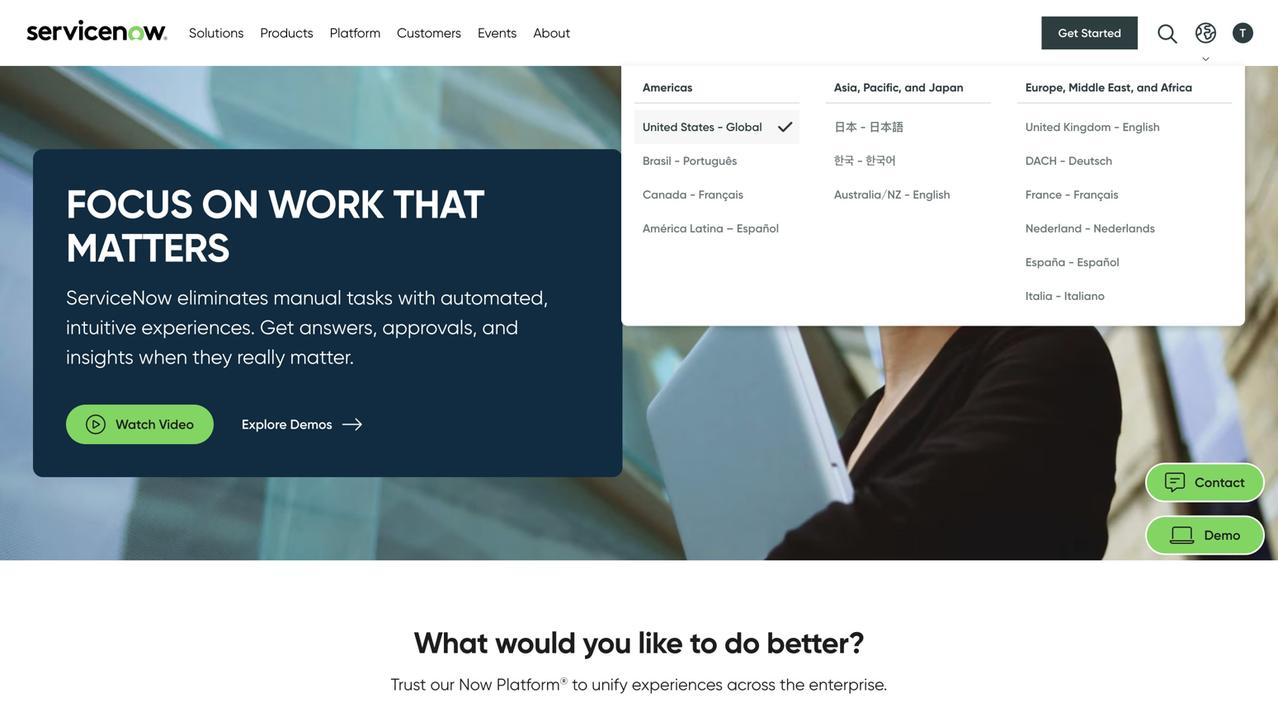 Task type: locate. For each thing, give the bounding box(es) containing it.
france - français
[[1026, 188, 1119, 202]]

- inside nederland - nederlands link
[[1085, 222, 1091, 236]]

1 vertical spatial english
[[913, 188, 950, 202]]

français for france - français
[[1074, 188, 1119, 202]]

français down deutsch
[[1074, 188, 1119, 202]]

- inside australia/nz - english link
[[904, 188, 910, 202]]

1 vertical spatial español
[[1077, 255, 1119, 269]]

italia - italiano link
[[1017, 279, 1232, 313]]

français up américa latina – español 'link'
[[699, 188, 743, 202]]

- inside españa - español link
[[1068, 255, 1074, 269]]

0 horizontal spatial english
[[913, 188, 950, 202]]

united
[[643, 120, 678, 134], [1026, 120, 1061, 134]]

italia - italiano
[[1026, 289, 1105, 303]]

- right canada
[[690, 188, 696, 202]]

solutions button
[[189, 23, 244, 43]]

español right –
[[737, 222, 779, 236]]

europe,
[[1026, 80, 1066, 94]]

united up dach
[[1026, 120, 1061, 134]]

- down 한국 - 한국어 link
[[904, 188, 910, 202]]

started
[[1081, 26, 1121, 40]]

日本語
[[869, 120, 904, 134]]

- inside 日本 - 日本語 link
[[860, 120, 866, 134]]

- inside 한국 - 한국어 link
[[857, 154, 863, 168]]

0 vertical spatial english
[[1123, 120, 1160, 134]]

- right france
[[1065, 188, 1071, 202]]

united kingdom - english
[[1026, 120, 1160, 134]]

0 vertical spatial español
[[737, 222, 779, 236]]

dach - deutsch link
[[1017, 144, 1232, 178]]

español down nederland - nederlands
[[1077, 255, 1119, 269]]

1 horizontal spatial and
[[1137, 80, 1158, 94]]

- for brasil - português
[[674, 154, 680, 168]]

- right 'states'
[[717, 120, 723, 134]]

- inside the dach - deutsch link
[[1060, 154, 1066, 168]]

united up brasil
[[643, 120, 678, 134]]

canada
[[643, 188, 687, 202]]

español
[[737, 222, 779, 236], [1077, 255, 1119, 269]]

france - français link
[[1017, 178, 1232, 212]]

- right kingdom
[[1114, 120, 1120, 134]]

1 français from the left
[[699, 188, 743, 202]]

0 horizontal spatial español
[[737, 222, 779, 236]]

and
[[905, 80, 926, 94], [1137, 80, 1158, 94]]

- right 한국
[[857, 154, 863, 168]]

about button
[[533, 23, 570, 43]]

- inside brasil - português link
[[674, 154, 680, 168]]

east,
[[1108, 80, 1134, 94]]

- inside the 'italia - italiano' link
[[1056, 289, 1061, 303]]

français
[[699, 188, 743, 202], [1074, 188, 1119, 202]]

日本
[[834, 120, 857, 134]]

- right nederland
[[1085, 222, 1091, 236]]

customers button
[[397, 23, 461, 43]]

- right 日本
[[860, 120, 866, 134]]

nederland - nederlands link
[[1017, 212, 1232, 245]]

- for nederland - nederlands
[[1085, 222, 1091, 236]]

- inside canada - français link
[[690, 188, 696, 202]]

and right east,
[[1137, 80, 1158, 94]]

日本 - 日本語
[[834, 120, 904, 134]]

canada - français
[[643, 188, 743, 202]]

2 united from the left
[[1026, 120, 1061, 134]]

1 horizontal spatial français
[[1074, 188, 1119, 202]]

1 united from the left
[[643, 120, 678, 134]]

pacific,
[[863, 80, 902, 94]]

1 horizontal spatial español
[[1077, 255, 1119, 269]]

1 horizontal spatial united
[[1026, 120, 1061, 134]]

events button
[[478, 23, 517, 43]]

- inside france - français link
[[1065, 188, 1071, 202]]

españa - español
[[1026, 255, 1119, 269]]

한국어
[[866, 154, 896, 168]]

0 horizontal spatial and
[[905, 80, 926, 94]]

and left japan
[[905, 80, 926, 94]]

global
[[726, 120, 762, 134]]

- for dach - deutsch
[[1060, 154, 1066, 168]]

australia/nz - english link
[[826, 178, 991, 212]]

-
[[717, 120, 723, 134], [860, 120, 866, 134], [1114, 120, 1120, 134], [674, 154, 680, 168], [857, 154, 863, 168], [1060, 154, 1066, 168], [690, 188, 696, 202], [904, 188, 910, 202], [1065, 188, 1071, 202], [1085, 222, 1091, 236], [1068, 255, 1074, 269], [1056, 289, 1061, 303]]

–
[[726, 222, 734, 236]]

english up the dach - deutsch link
[[1123, 120, 1160, 134]]

0 horizontal spatial français
[[699, 188, 743, 202]]

2 français from the left
[[1074, 188, 1119, 202]]

english down 한국 - 한국어 link
[[913, 188, 950, 202]]

nederland - nederlands
[[1026, 222, 1155, 236]]

- right italia
[[1056, 289, 1061, 303]]

1 and from the left
[[905, 80, 926, 94]]

- right españa
[[1068, 255, 1074, 269]]

english
[[1123, 120, 1160, 134], [913, 188, 950, 202]]

- right dach
[[1060, 154, 1066, 168]]

- for australia/nz - english
[[904, 188, 910, 202]]

asia, pacific, and japan
[[834, 80, 964, 94]]

united kingdom - english link
[[1017, 110, 1232, 144]]

united inside 'link'
[[643, 120, 678, 134]]

states
[[681, 120, 715, 134]]

- right brasil
[[674, 154, 680, 168]]

europe, middle east, and africa
[[1026, 80, 1192, 94]]

한국
[[834, 154, 854, 168]]

0 horizontal spatial united
[[643, 120, 678, 134]]

deutsch
[[1069, 154, 1112, 168]]

españa - español link
[[1017, 245, 1232, 279]]

américa
[[643, 222, 687, 236]]



Task type: vqa. For each thing, say whether or not it's contained in the screenshot.
bottommost "People"
no



Task type: describe. For each thing, give the bounding box(es) containing it.
brasil
[[643, 154, 671, 168]]

- inside united states - global 'link'
[[717, 120, 723, 134]]

kingdom
[[1063, 120, 1111, 134]]

solid image
[[778, 119, 791, 135]]

日本 - 日本語 link
[[826, 110, 991, 144]]

dach
[[1026, 154, 1057, 168]]

brasil - português
[[643, 154, 737, 168]]

platform
[[330, 25, 381, 41]]

asia,
[[834, 80, 861, 94]]

get started
[[1058, 26, 1121, 40]]

américa latina – español
[[643, 222, 779, 236]]

- for italia - italiano
[[1056, 289, 1061, 303]]

americas
[[643, 80, 693, 94]]

italia
[[1026, 289, 1053, 303]]

united for united states - global
[[643, 120, 678, 134]]

dach - deutsch
[[1026, 154, 1112, 168]]

français for canada - français
[[699, 188, 743, 202]]

2 and from the left
[[1137, 80, 1158, 94]]

português
[[683, 154, 737, 168]]

brasil - português link
[[635, 144, 800, 178]]

italiano
[[1064, 289, 1105, 303]]

español inside 'link'
[[737, 222, 779, 236]]

servicenow image
[[25, 19, 169, 41]]

products
[[260, 25, 313, 41]]

france
[[1026, 188, 1062, 202]]

solutions
[[189, 25, 244, 41]]

- for 日本 - 日本語
[[860, 120, 866, 134]]

middle
[[1069, 80, 1105, 94]]

get
[[1058, 26, 1078, 40]]

events
[[478, 25, 517, 41]]

united states - global link
[[635, 110, 800, 144]]

canada - français link
[[635, 178, 800, 212]]

españa
[[1026, 255, 1066, 269]]

japan
[[929, 80, 964, 94]]

about
[[533, 25, 570, 41]]

australia/nz
[[834, 188, 901, 202]]

products button
[[260, 23, 313, 43]]

- for france - français
[[1065, 188, 1071, 202]]

한국 - 한국어
[[834, 154, 896, 168]]

1 horizontal spatial english
[[1123, 120, 1160, 134]]

- for 한국 - 한국어
[[857, 154, 863, 168]]

nederland
[[1026, 222, 1082, 236]]

américa latina – español link
[[635, 212, 800, 245]]

- for españa - español
[[1068, 255, 1074, 269]]

united states - global
[[643, 120, 762, 134]]

customers
[[397, 25, 461, 41]]

- inside united kingdom - english link
[[1114, 120, 1120, 134]]

get started link
[[1042, 17, 1138, 50]]

platform button
[[330, 23, 381, 43]]

africa
[[1161, 80, 1192, 94]]

united for united kingdom - english
[[1026, 120, 1061, 134]]

australia/nz - english
[[834, 188, 950, 202]]

한국 - 한국어 link
[[826, 144, 991, 178]]

latina
[[690, 222, 723, 236]]

nederlands
[[1094, 222, 1155, 236]]

- for canada - français
[[690, 188, 696, 202]]



